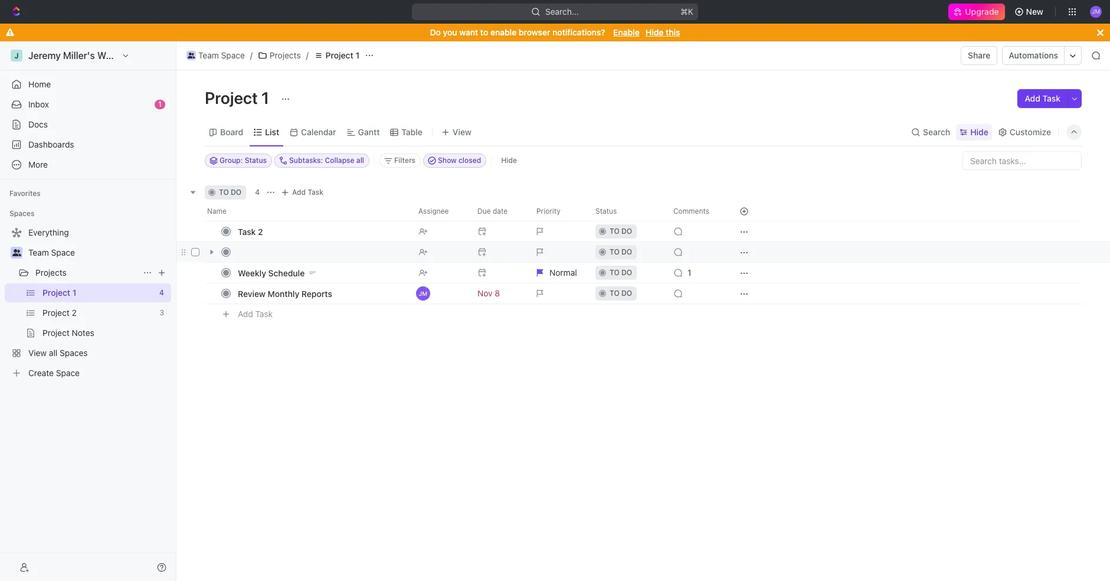 Task type: locate. For each thing, give the bounding box(es) containing it.
add task up "customize"
[[1025, 93, 1061, 103]]

favorites button
[[5, 187, 45, 201]]

to do for weekly schedule link
[[610, 268, 632, 277]]

jeremy miller's workspace, , element
[[11, 50, 22, 61]]

2 vertical spatial add
[[238, 309, 253, 319]]

1 horizontal spatial user group image
[[188, 53, 195, 58]]

project 2
[[43, 308, 77, 318]]

2 for ‎task 2
[[258, 226, 263, 236]]

user group image
[[188, 53, 195, 58], [12, 249, 21, 256]]

status inside dropdown button
[[596, 207, 617, 216]]

1 horizontal spatial team space
[[198, 50, 245, 60]]

1 vertical spatial team
[[28, 247, 49, 257]]

project 1 link inside tree
[[43, 283, 155, 302]]

task down review
[[255, 309, 273, 319]]

0 vertical spatial team
[[198, 50, 219, 60]]

hide right closed
[[501, 156, 517, 165]]

jm button
[[1087, 2, 1106, 21], [412, 283, 471, 304]]

team inside tree
[[28, 247, 49, 257]]

0 horizontal spatial /
[[250, 50, 253, 60]]

0 horizontal spatial 2
[[72, 308, 77, 318]]

add up name dropdown button on the top
[[292, 188, 306, 197]]

tree
[[5, 223, 171, 383]]

0 horizontal spatial projects link
[[35, 263, 138, 282]]

review monthly reports
[[238, 288, 332, 298]]

0 vertical spatial add
[[1025, 93, 1041, 103]]

1 vertical spatial jm
[[419, 290, 428, 297]]

0 horizontal spatial projects
[[35, 267, 67, 278]]

1 vertical spatial team space
[[28, 247, 75, 257]]

0 horizontal spatial task
[[255, 309, 273, 319]]

1 horizontal spatial hide
[[646, 27, 664, 37]]

calendar link
[[299, 124, 336, 140]]

2 up project notes in the bottom left of the page
[[72, 308, 77, 318]]

name button
[[205, 202, 412, 221]]

add for "add task" button to the left
[[238, 309, 253, 319]]

/
[[250, 50, 253, 60], [306, 50, 309, 60]]

0 vertical spatial task
[[1043, 93, 1061, 103]]

projects
[[270, 50, 301, 60], [35, 267, 67, 278]]

want
[[460, 27, 478, 37]]

due date
[[478, 207, 508, 216]]

2 vertical spatial add task
[[238, 309, 273, 319]]

0 horizontal spatial spaces
[[9, 209, 34, 218]]

gantt
[[358, 127, 380, 137]]

1 vertical spatial 4
[[159, 288, 164, 297]]

0 horizontal spatial hide
[[501, 156, 517, 165]]

1 horizontal spatial team
[[198, 50, 219, 60]]

1 vertical spatial status
[[596, 207, 617, 216]]

hide inside button
[[501, 156, 517, 165]]

2 to do button from the top
[[589, 242, 667, 263]]

task up "customize"
[[1043, 93, 1061, 103]]

add task button up "customize"
[[1018, 89, 1068, 108]]

1 horizontal spatial add task
[[292, 188, 324, 197]]

1 vertical spatial spaces
[[60, 348, 88, 358]]

do
[[231, 188, 242, 197], [622, 227, 632, 236], [622, 247, 632, 256], [622, 268, 632, 277], [622, 289, 632, 298]]

add down review
[[238, 309, 253, 319]]

1 inside tree
[[72, 288, 76, 298]]

spaces down project notes in the bottom left of the page
[[60, 348, 88, 358]]

0 vertical spatial projects
[[270, 50, 301, 60]]

2 inside ‎task 2 link
[[258, 226, 263, 236]]

1 horizontal spatial spaces
[[60, 348, 88, 358]]

miller's
[[63, 50, 95, 61]]

add
[[1025, 93, 1041, 103], [292, 188, 306, 197], [238, 309, 253, 319]]

show
[[438, 156, 457, 165]]

priority button
[[530, 202, 589, 221]]

0 vertical spatial spaces
[[9, 209, 34, 218]]

group:
[[220, 156, 243, 165]]

0 vertical spatial user group image
[[188, 53, 195, 58]]

0 horizontal spatial 4
[[159, 288, 164, 297]]

1 vertical spatial add
[[292, 188, 306, 197]]

view
[[453, 127, 472, 137], [28, 348, 47, 358]]

to do for review monthly reports link
[[610, 289, 632, 298]]

0 vertical spatial team space link
[[184, 48, 248, 63]]

to do button for review monthly reports link
[[589, 283, 667, 304]]

project
[[326, 50, 354, 60], [205, 88, 258, 107], [43, 288, 70, 298], [43, 308, 70, 318], [43, 328, 70, 338]]

add for the right "add task" button
[[1025, 93, 1041, 103]]

1 vertical spatial projects
[[35, 267, 67, 278]]

0 vertical spatial jm button
[[1087, 2, 1106, 21]]

2 vertical spatial hide
[[501, 156, 517, 165]]

1 horizontal spatial task
[[308, 188, 324, 197]]

spaces down favorites button
[[9, 209, 34, 218]]

0 horizontal spatial team space
[[28, 247, 75, 257]]

2 vertical spatial add task button
[[233, 307, 278, 321]]

0 horizontal spatial jm button
[[412, 283, 471, 304]]

0 horizontal spatial project 1 link
[[43, 283, 155, 302]]

0 vertical spatial status
[[245, 156, 267, 165]]

all up create space
[[49, 348, 57, 358]]

team space link
[[184, 48, 248, 63], [28, 243, 169, 262]]

1 horizontal spatial 2
[[258, 226, 263, 236]]

0 vertical spatial hide
[[646, 27, 664, 37]]

to do button for weekly schedule link
[[589, 262, 667, 283]]

filters
[[394, 156, 416, 165]]

0 vertical spatial view
[[453, 127, 472, 137]]

0 horizontal spatial project 1
[[43, 288, 76, 298]]

filters button
[[380, 154, 421, 168]]

2
[[258, 226, 263, 236], [72, 308, 77, 318]]

1 vertical spatial project 1 link
[[43, 283, 155, 302]]

1 vertical spatial add task
[[292, 188, 324, 197]]

4 up the 3
[[159, 288, 164, 297]]

add task button up name dropdown button on the top
[[278, 185, 328, 200]]

add task button
[[1018, 89, 1068, 108], [278, 185, 328, 200], [233, 307, 278, 321]]

team space inside tree
[[28, 247, 75, 257]]

status right group:
[[245, 156, 267, 165]]

do for ‎task 2 link
[[622, 227, 632, 236]]

2 horizontal spatial add task
[[1025, 93, 1061, 103]]

1 horizontal spatial projects link
[[255, 48, 304, 63]]

share
[[968, 50, 991, 60]]

review monthly reports link
[[235, 285, 409, 302]]

search button
[[908, 124, 954, 140]]

spaces
[[9, 209, 34, 218], [60, 348, 88, 358]]

assignee
[[419, 207, 449, 216]]

view all spaces link
[[5, 344, 169, 363]]

Search tasks... text field
[[964, 152, 1082, 169]]

0 vertical spatial project 1 link
[[311, 48, 363, 63]]

0 vertical spatial add task
[[1025, 93, 1061, 103]]

2 vertical spatial space
[[56, 368, 80, 378]]

more
[[28, 159, 48, 169]]

reports
[[302, 288, 332, 298]]

assignee button
[[412, 202, 471, 221]]

1 horizontal spatial team space link
[[184, 48, 248, 63]]

home
[[28, 79, 51, 89]]

0 vertical spatial projects link
[[255, 48, 304, 63]]

table
[[402, 127, 423, 137]]

j
[[14, 51, 19, 60]]

add task button down review
[[233, 307, 278, 321]]

1 horizontal spatial /
[[306, 50, 309, 60]]

1 horizontal spatial status
[[596, 207, 617, 216]]

1 horizontal spatial project 1 link
[[311, 48, 363, 63]]

0 vertical spatial add task button
[[1018, 89, 1068, 108]]

1 horizontal spatial all
[[357, 156, 364, 165]]

list
[[265, 127, 279, 137]]

0 horizontal spatial view
[[28, 348, 47, 358]]

0 horizontal spatial add
[[238, 309, 253, 319]]

0 vertical spatial jm
[[1092, 8, 1101, 15]]

add task down review
[[238, 309, 273, 319]]

enable
[[614, 27, 640, 37]]

all right collapse
[[357, 156, 364, 165]]

view for view all spaces
[[28, 348, 47, 358]]

status right priority dropdown button
[[596, 207, 617, 216]]

1 horizontal spatial project 1
[[205, 88, 273, 107]]

4 to do button from the top
[[589, 283, 667, 304]]

jm
[[1092, 8, 1101, 15], [419, 290, 428, 297]]

0 vertical spatial project 1
[[326, 50, 360, 60]]

add up "customize"
[[1025, 93, 1041, 103]]

2 vertical spatial project 1
[[43, 288, 76, 298]]

view inside button
[[453, 127, 472, 137]]

1 horizontal spatial view
[[453, 127, 472, 137]]

3 to do button from the top
[[589, 262, 667, 283]]

2 inside project 2 link
[[72, 308, 77, 318]]

hide left this
[[646, 27, 664, 37]]

1 inside dropdown button
[[688, 267, 692, 278]]

weekly
[[238, 268, 266, 278]]

0 horizontal spatial team
[[28, 247, 49, 257]]

1 horizontal spatial add
[[292, 188, 306, 197]]

to for to do dropdown button associated with weekly schedule link
[[610, 268, 620, 277]]

project notes
[[43, 328, 94, 338]]

1 / from the left
[[250, 50, 253, 60]]

1
[[356, 50, 360, 60], [262, 88, 269, 107], [158, 100, 162, 109], [688, 267, 692, 278], [72, 288, 76, 298]]

add task up name dropdown button on the top
[[292, 188, 324, 197]]

monthly
[[268, 288, 300, 298]]

status
[[245, 156, 267, 165], [596, 207, 617, 216]]

task up name dropdown button on the top
[[308, 188, 324, 197]]

0 horizontal spatial all
[[49, 348, 57, 358]]

1 vertical spatial all
[[49, 348, 57, 358]]

team
[[198, 50, 219, 60], [28, 247, 49, 257]]

spaces inside tree
[[60, 348, 88, 358]]

show closed button
[[423, 154, 487, 168]]

to do
[[219, 188, 242, 197], [610, 227, 632, 236], [610, 247, 632, 256], [610, 268, 632, 277], [610, 289, 632, 298]]

view up show closed at the left
[[453, 127, 472, 137]]

to
[[481, 27, 489, 37], [219, 188, 229, 197], [610, 227, 620, 236], [610, 247, 620, 256], [610, 268, 620, 277], [610, 289, 620, 298]]

0 horizontal spatial jm
[[419, 290, 428, 297]]

2 horizontal spatial hide
[[971, 127, 989, 137]]

0 vertical spatial 2
[[258, 226, 263, 236]]

0 horizontal spatial user group image
[[12, 249, 21, 256]]

1 vertical spatial user group image
[[12, 249, 21, 256]]

do for review monthly reports link
[[622, 289, 632, 298]]

0 vertical spatial team space
[[198, 50, 245, 60]]

1 vertical spatial task
[[308, 188, 324, 197]]

project inside project notes 'link'
[[43, 328, 70, 338]]

view inside tree
[[28, 348, 47, 358]]

view up create
[[28, 348, 47, 358]]

0 horizontal spatial team space link
[[28, 243, 169, 262]]

1 vertical spatial space
[[51, 247, 75, 257]]

hide right the search
[[971, 127, 989, 137]]

None text field
[[232, 244, 409, 261]]

1 horizontal spatial jm
[[1092, 8, 1101, 15]]

1 vertical spatial add task button
[[278, 185, 328, 200]]

0 vertical spatial all
[[357, 156, 364, 165]]

project 1
[[326, 50, 360, 60], [205, 88, 273, 107], [43, 288, 76, 298]]

board link
[[218, 124, 243, 140]]

2 right ‎task
[[258, 226, 263, 236]]

1 vertical spatial hide
[[971, 127, 989, 137]]

0 horizontal spatial add task
[[238, 309, 273, 319]]

4 down group: status
[[255, 188, 260, 197]]

browser
[[519, 27, 551, 37]]

1 to do button from the top
[[589, 221, 667, 242]]

create space
[[28, 368, 80, 378]]

1 vertical spatial 2
[[72, 308, 77, 318]]

workspace
[[97, 50, 146, 61]]

2 horizontal spatial add
[[1025, 93, 1041, 103]]

project notes link
[[43, 324, 169, 342]]

0 vertical spatial 4
[[255, 188, 260, 197]]

weekly schedule
[[238, 268, 305, 278]]

1 vertical spatial jm button
[[412, 283, 471, 304]]

dashboards
[[28, 139, 74, 149]]

to do for ‎task 2 link
[[610, 227, 632, 236]]

subtasks: collapse all
[[289, 156, 364, 165]]

weekly schedule link
[[235, 264, 409, 281]]

tree containing everything
[[5, 223, 171, 383]]



Task type: vqa. For each thing, say whether or not it's contained in the screenshot.
'Dropdown menu' Icon
no



Task type: describe. For each thing, give the bounding box(es) containing it.
0 horizontal spatial status
[[245, 156, 267, 165]]

enable
[[491, 27, 517, 37]]

schedule
[[268, 268, 305, 278]]

2 vertical spatial task
[[255, 309, 273, 319]]

normal button
[[530, 262, 589, 283]]

project 2 link
[[43, 304, 155, 322]]

everything link
[[5, 223, 169, 242]]

subtasks:
[[289, 156, 323, 165]]

1 vertical spatial team space link
[[28, 243, 169, 262]]

hide button
[[497, 154, 522, 168]]

all inside tree
[[49, 348, 57, 358]]

share button
[[961, 46, 998, 65]]

favorites
[[9, 189, 41, 198]]

to for to do dropdown button associated with ‎task 2 link
[[610, 227, 620, 236]]

view button
[[438, 118, 476, 146]]

new button
[[1010, 2, 1051, 21]]

1 horizontal spatial jm button
[[1087, 2, 1106, 21]]

new
[[1027, 6, 1044, 17]]

2 / from the left
[[306, 50, 309, 60]]

create
[[28, 368, 54, 378]]

table link
[[399, 124, 423, 140]]

to for 3rd to do dropdown button from the bottom
[[610, 247, 620, 256]]

project inside project 2 link
[[43, 308, 70, 318]]

collapse
[[325, 156, 355, 165]]

show closed
[[438, 156, 481, 165]]

automations
[[1009, 50, 1059, 60]]

docs
[[28, 119, 48, 129]]

upgrade link
[[949, 4, 1005, 20]]

‎task 2 link
[[235, 223, 409, 240]]

2 horizontal spatial project 1
[[326, 50, 360, 60]]

review
[[238, 288, 266, 298]]

everything
[[28, 227, 69, 237]]

due
[[478, 207, 491, 216]]

‎task
[[238, 226, 256, 236]]

name
[[207, 207, 227, 216]]

docs link
[[5, 115, 171, 134]]

search
[[924, 127, 951, 137]]

customize
[[1010, 127, 1052, 137]]

hide inside dropdown button
[[971, 127, 989, 137]]

this
[[666, 27, 681, 37]]

upgrade
[[966, 6, 999, 17]]

1 vertical spatial project 1
[[205, 88, 273, 107]]

1 horizontal spatial 4
[[255, 188, 260, 197]]

4 inside tree
[[159, 288, 164, 297]]

view for view
[[453, 127, 472, 137]]

search...
[[546, 6, 579, 17]]

1 horizontal spatial add task button
[[278, 185, 328, 200]]

notifications?
[[553, 27, 606, 37]]

list link
[[263, 124, 279, 140]]

calendar
[[301, 127, 336, 137]]

add task for the right "add task" button
[[1025, 93, 1061, 103]]

automations button
[[1003, 47, 1065, 64]]

to for to do dropdown button associated with review monthly reports link
[[610, 289, 620, 298]]

group: status
[[220, 156, 267, 165]]

0 vertical spatial space
[[221, 50, 245, 60]]

gantt link
[[356, 124, 380, 140]]

project 1 inside 'sidebar' navigation
[[43, 288, 76, 298]]

comments button
[[667, 202, 726, 221]]

view button
[[438, 124, 476, 140]]

add task for "add task" button to the left
[[238, 309, 273, 319]]

do for weekly schedule link
[[622, 268, 632, 277]]

2 for project 2
[[72, 308, 77, 318]]

3
[[160, 308, 164, 317]]

dashboards link
[[5, 135, 171, 154]]

space inside create space link
[[56, 368, 80, 378]]

do you want to enable browser notifications? enable hide this
[[430, 27, 681, 37]]

1 button
[[667, 262, 726, 283]]

1 vertical spatial projects link
[[35, 263, 138, 282]]

board
[[220, 127, 243, 137]]

jeremy
[[28, 50, 61, 61]]

1 horizontal spatial projects
[[270, 50, 301, 60]]

create space link
[[5, 364, 169, 383]]

2 horizontal spatial add task button
[[1018, 89, 1068, 108]]

projects inside 'sidebar' navigation
[[35, 267, 67, 278]]

‎task 2
[[238, 226, 263, 236]]

do
[[430, 27, 441, 37]]

home link
[[5, 75, 171, 94]]

hide button
[[957, 124, 993, 140]]

priority
[[537, 207, 561, 216]]

more button
[[5, 155, 171, 174]]

⌘k
[[681, 6, 694, 17]]

due date button
[[471, 202, 530, 221]]

normal
[[550, 267, 577, 278]]

sidebar navigation
[[0, 41, 179, 581]]

2 horizontal spatial task
[[1043, 93, 1061, 103]]

date
[[493, 207, 508, 216]]

jeremy miller's workspace
[[28, 50, 146, 61]]

customize button
[[995, 124, 1055, 140]]

closed
[[459, 156, 481, 165]]

0 horizontal spatial add task button
[[233, 307, 278, 321]]

to do button for ‎task 2 link
[[589, 221, 667, 242]]

tree inside 'sidebar' navigation
[[5, 223, 171, 383]]

notes
[[72, 328, 94, 338]]

view all spaces
[[28, 348, 88, 358]]

comments
[[674, 207, 710, 216]]

you
[[443, 27, 457, 37]]

inbox
[[28, 99, 49, 109]]

status button
[[589, 202, 667, 221]]

user group image inside tree
[[12, 249, 21, 256]]



